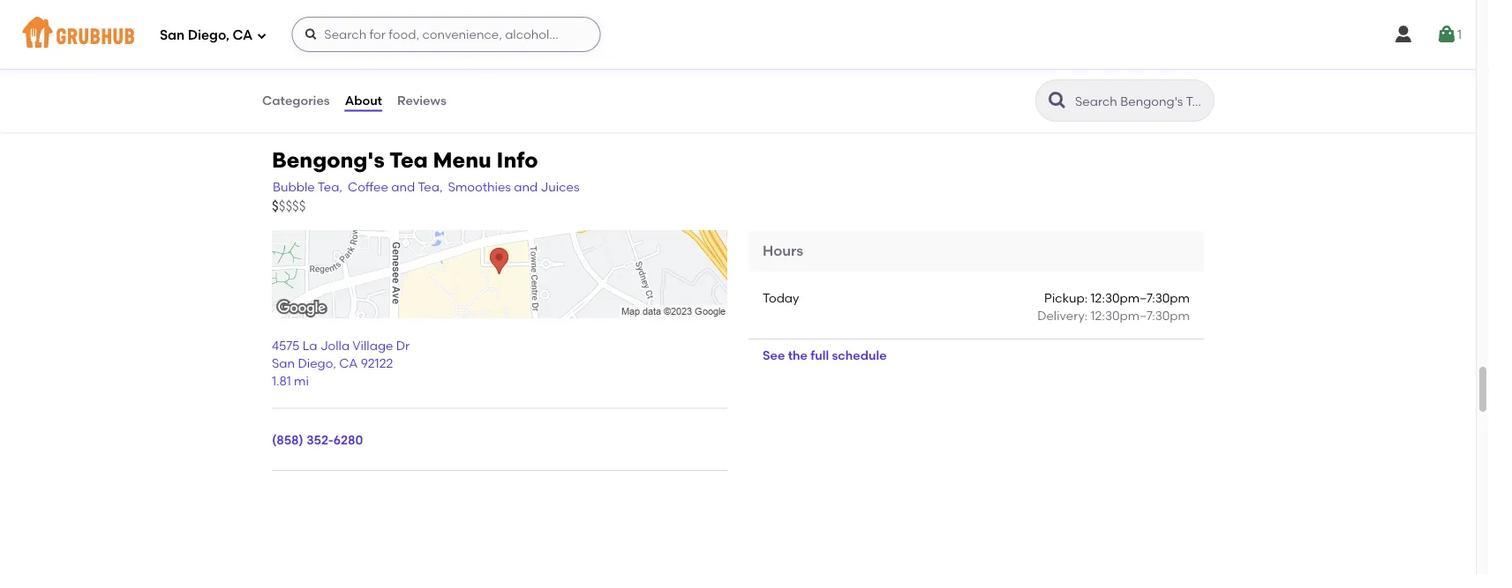 Task type: describe. For each thing, give the bounding box(es) containing it.
1 and from the left
[[391, 180, 415, 195]]

2 tea, from the left
[[418, 180, 443, 195]]

1 horizontal spatial svg image
[[1394, 24, 1415, 45]]

(858) 352-6280 button
[[272, 432, 363, 450]]

smoothies
[[448, 180, 511, 195]]

la
[[303, 338, 318, 353]]

1 12:30pm–7:30pm from the top
[[1091, 291, 1191, 306]]

bubble tea, button
[[272, 178, 344, 197]]

see the full schedule button
[[749, 340, 901, 372]]

jolla
[[320, 338, 350, 353]]

0 horizontal spatial svg image
[[304, 27, 318, 42]]

full
[[811, 348, 829, 363]]

92122
[[361, 356, 393, 371]]

2 12:30pm–7:30pm from the top
[[1091, 309, 1191, 324]]

about
[[345, 93, 382, 108]]

today
[[763, 291, 800, 306]]

hours
[[763, 242, 804, 260]]

ca inside main navigation navigation
[[233, 27, 253, 43]]

coffee and tea, button
[[347, 178, 444, 197]]

bengong's
[[272, 147, 385, 172]]

coffee
[[348, 180, 389, 195]]

1.81
[[272, 374, 291, 389]]

schedule
[[832, 348, 887, 363]]

1 tea, from the left
[[318, 180, 343, 195]]

see
[[763, 348, 785, 363]]

see the full schedule
[[763, 348, 887, 363]]

pickup:
[[1045, 291, 1088, 306]]

san inside main navigation navigation
[[160, 27, 185, 43]]

(858)
[[272, 433, 304, 448]]



Task type: vqa. For each thing, say whether or not it's contained in the screenshot.
"IHOP" at left
no



Task type: locate. For each thing, give the bounding box(es) containing it.
1 vertical spatial san
[[272, 356, 295, 371]]

$
[[272, 199, 279, 214]]

12:30pm–7:30pm right pickup: on the bottom right of the page
[[1091, 291, 1191, 306]]

ca right , on the left of the page
[[339, 356, 358, 371]]

mi
[[294, 374, 309, 389]]

(858) 352-6280
[[272, 433, 363, 448]]

svg image left 1 button at the top of page
[[1394, 24, 1415, 45]]

svg image up categories
[[304, 27, 318, 42]]

0 horizontal spatial ca
[[233, 27, 253, 43]]

1 horizontal spatial svg image
[[1437, 24, 1458, 45]]

and
[[391, 180, 415, 195], [514, 180, 538, 195]]

pickup: 12:30pm–7:30pm delivery: 12:30pm–7:30pm
[[1038, 291, 1191, 324]]

village
[[353, 338, 393, 353]]

dr
[[396, 338, 410, 353]]

san diego, ca
[[160, 27, 253, 43]]

0 vertical spatial san
[[160, 27, 185, 43]]

0 vertical spatial ca
[[233, 27, 253, 43]]

4575 la jolla village dr san diego , ca 92122 1.81 mi
[[272, 338, 410, 389]]

ca inside 4575 la jolla village dr san diego , ca 92122 1.81 mi
[[339, 356, 358, 371]]

0 horizontal spatial tea,
[[318, 180, 343, 195]]

about button
[[344, 69, 383, 132]]

delivery:
[[1038, 309, 1088, 324]]

1 vertical spatial 12:30pm–7:30pm
[[1091, 309, 1191, 324]]

svg image
[[1437, 24, 1458, 45], [256, 30, 267, 41]]

juices
[[541, 180, 580, 195]]

0 horizontal spatial san
[[160, 27, 185, 43]]

categories button
[[261, 69, 331, 132]]

tea, down bengong's
[[318, 180, 343, 195]]

main navigation navigation
[[0, 0, 1477, 69]]

1 horizontal spatial and
[[514, 180, 538, 195]]

1 vertical spatial ca
[[339, 356, 358, 371]]

and down bengong's tea menu info
[[391, 180, 415, 195]]

san
[[160, 27, 185, 43], [272, 356, 295, 371]]

svg image
[[1394, 24, 1415, 45], [304, 27, 318, 42]]

san up 1.81
[[272, 356, 295, 371]]

bubble
[[273, 180, 315, 195]]

bubble tea, coffee and tea, smoothies and juices
[[273, 180, 580, 195]]

Search for food, convenience, alcohol... search field
[[292, 17, 601, 52]]

the
[[788, 348, 808, 363]]

menu
[[433, 147, 492, 172]]

bengong's tea menu info
[[272, 147, 538, 172]]

tea
[[390, 147, 428, 172]]

diego,
[[188, 27, 230, 43]]

diego
[[298, 356, 333, 371]]

12:30pm–7:30pm right delivery:
[[1091, 309, 1191, 324]]

0 vertical spatial 12:30pm–7:30pm
[[1091, 291, 1191, 306]]

san left the diego,
[[160, 27, 185, 43]]

Search Bengong's Tea search field
[[1074, 93, 1209, 110]]

1 horizontal spatial san
[[272, 356, 295, 371]]

categories
[[262, 93, 330, 108]]

352-
[[307, 433, 334, 448]]

4575
[[272, 338, 300, 353]]

1 horizontal spatial ca
[[339, 356, 358, 371]]

0 horizontal spatial svg image
[[256, 30, 267, 41]]

2 and from the left
[[514, 180, 538, 195]]

tea, down 'tea' on the left of page
[[418, 180, 443, 195]]

,
[[333, 356, 336, 371]]

reviews
[[397, 93, 447, 108]]

ca right the diego,
[[233, 27, 253, 43]]

smoothies and juices button
[[447, 178, 581, 197]]

search icon image
[[1047, 90, 1069, 111]]

1 button
[[1437, 19, 1463, 50]]

info
[[497, 147, 538, 172]]

6280
[[334, 433, 363, 448]]

0 horizontal spatial and
[[391, 180, 415, 195]]

1
[[1458, 27, 1463, 42]]

$$$$$
[[272, 199, 306, 214]]

12:30pm–7:30pm
[[1091, 291, 1191, 306], [1091, 309, 1191, 324]]

reviews button
[[397, 69, 448, 132]]

svg image inside 1 button
[[1437, 24, 1458, 45]]

1 horizontal spatial tea,
[[418, 180, 443, 195]]

tea,
[[318, 180, 343, 195], [418, 180, 443, 195]]

and down info
[[514, 180, 538, 195]]

san inside 4575 la jolla village dr san diego , ca 92122 1.81 mi
[[272, 356, 295, 371]]

ca
[[233, 27, 253, 43], [339, 356, 358, 371]]



